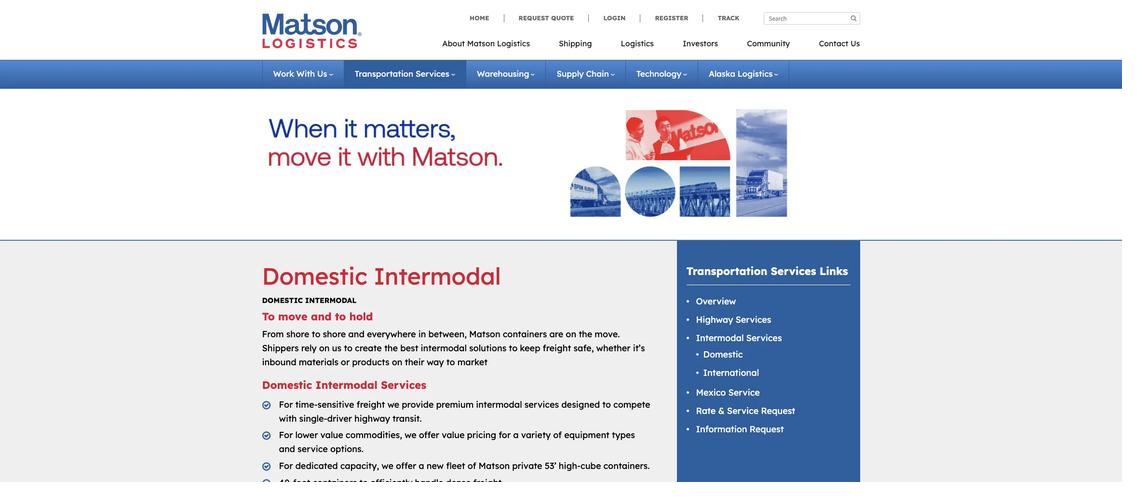 Task type: locate. For each thing, give the bounding box(es) containing it.
types
[[612, 430, 635, 441]]

for left dedicated
[[279, 460, 293, 471]]

matson down the "for"
[[479, 460, 510, 471]]

2 vertical spatial matson
[[479, 460, 510, 471]]

on right are on the bottom of page
[[566, 329, 577, 340]]

alaska
[[709, 69, 736, 79]]

1 vertical spatial offer
[[396, 460, 417, 471]]

to left compete
[[603, 399, 611, 410]]

domestic up international link
[[704, 349, 743, 360]]

containers
[[503, 329, 547, 340]]

domestic
[[262, 262, 368, 290], [704, 349, 743, 360], [262, 378, 312, 392]]

highway services
[[697, 314, 772, 325]]

to inside for time-sensitive freight we provide premium intermodal services designed to compete with single-driver highway transit.
[[603, 399, 611, 410]]

2 vertical spatial intermodal
[[316, 378, 378, 392]]

1 vertical spatial intermodal
[[476, 399, 522, 410]]

1 horizontal spatial and
[[311, 310, 332, 323]]

register link
[[641, 14, 703, 22]]

0 vertical spatial intermodal
[[374, 262, 501, 290]]

0 horizontal spatial us
[[317, 69, 327, 79]]

1 horizontal spatial a
[[514, 430, 519, 441]]

intermodal
[[305, 296, 357, 305]]

for inside the for lower value commodities, we offer value pricing for a variety of equipment types and service options.
[[279, 430, 293, 441]]

way
[[427, 356, 444, 367]]

high-
[[559, 460, 581, 471]]

domestic up intermodal
[[262, 262, 368, 290]]

0 vertical spatial offer
[[419, 430, 440, 441]]

and inside 'from shore to shore and everywhere in between, matson containers are on the move. shippers rely on us to create the best intermodal solutions to keep freight safe, whether it's inbound materials or products on their way to market'
[[349, 329, 365, 340]]

0 horizontal spatial freight
[[357, 399, 385, 410]]

international link
[[704, 367, 760, 378]]

shore up us at bottom
[[323, 329, 346, 340]]

request
[[519, 14, 549, 22], [762, 405, 796, 417], [750, 424, 784, 435]]

Search search field
[[764, 12, 861, 25]]

services up provide
[[381, 378, 427, 392]]

1 shore from the left
[[286, 329, 310, 340]]

request left quote
[[519, 14, 549, 22]]

service up information request
[[728, 405, 759, 417]]

the up safe,
[[579, 329, 593, 340]]

intermodal inside transportation services links section
[[697, 332, 744, 344]]

1 horizontal spatial offer
[[419, 430, 440, 441]]

0 vertical spatial intermodal
[[421, 342, 467, 354]]

freight up highway
[[357, 399, 385, 410]]

0 horizontal spatial a
[[419, 460, 424, 471]]

domestic for domestic intermodal
[[262, 262, 368, 290]]

transportation services links
[[687, 264, 849, 278]]

for time-sensitive freight we provide premium intermodal services designed to compete with single-driver highway transit.
[[279, 399, 651, 424]]

0 horizontal spatial and
[[279, 444, 295, 455]]

quote
[[551, 14, 574, 22]]

1 vertical spatial on
[[319, 342, 330, 354]]

dedicated
[[296, 460, 338, 471]]

2 vertical spatial domestic
[[262, 378, 312, 392]]

1 horizontal spatial freight
[[543, 342, 571, 354]]

transportation services
[[355, 69, 450, 79]]

intermodal
[[421, 342, 467, 354], [476, 399, 522, 410]]

1 horizontal spatial intermodal
[[476, 399, 522, 410]]

and up create
[[349, 329, 365, 340]]

0 vertical spatial domestic
[[262, 262, 368, 290]]

keep
[[520, 342, 541, 354]]

home link
[[470, 14, 504, 22]]

we for freight
[[388, 399, 400, 410]]

0 horizontal spatial intermodal
[[421, 342, 467, 354]]

and for move
[[311, 310, 332, 323]]

1 vertical spatial for
[[279, 430, 293, 441]]

matson inside 'from shore to shore and everywhere in between, matson containers are on the move. shippers rely on us to create the best intermodal solutions to keep freight safe, whether it's inbound materials or products on their way to market'
[[470, 329, 501, 340]]

service
[[729, 387, 760, 398], [728, 405, 759, 417]]

information
[[697, 424, 748, 435]]

services down the 'highway services'
[[747, 332, 782, 344]]

&
[[719, 405, 725, 417]]

0 horizontal spatial shore
[[286, 329, 310, 340]]

0 vertical spatial a
[[514, 430, 519, 441]]

links
[[820, 264, 849, 278]]

services
[[525, 399, 559, 410]]

matson inside top menu navigation
[[467, 39, 495, 48]]

of right fleet
[[468, 460, 477, 471]]

overview
[[697, 296, 737, 307]]

technology link
[[637, 69, 688, 79]]

for
[[279, 399, 293, 410], [279, 430, 293, 441], [279, 460, 293, 471]]

top menu navigation
[[443, 36, 861, 55]]

domestic inside transportation services links section
[[704, 349, 743, 360]]

safe,
[[574, 342, 594, 354]]

login
[[604, 14, 626, 22]]

1 horizontal spatial value
[[442, 430, 465, 441]]

search image
[[851, 15, 857, 21]]

on left "their"
[[392, 356, 403, 367]]

we up transit.
[[388, 399, 400, 410]]

for inside for time-sensitive freight we provide premium intermodal services designed to compete with single-driver highway transit.
[[279, 399, 293, 410]]

1 vertical spatial matson
[[470, 329, 501, 340]]

0 horizontal spatial of
[[468, 460, 477, 471]]

the down everywhere
[[385, 342, 398, 354]]

transit.
[[393, 413, 422, 424]]

domestic for domestic link
[[704, 349, 743, 360]]

0 horizontal spatial logistics
[[497, 39, 530, 48]]

and down intermodal
[[311, 310, 332, 323]]

matson down home
[[467, 39, 495, 48]]

transportation for transportation services
[[355, 69, 414, 79]]

matson up the solutions
[[470, 329, 501, 340]]

us
[[851, 39, 861, 48], [317, 69, 327, 79]]

for
[[499, 430, 511, 441]]

0 horizontal spatial offer
[[396, 460, 417, 471]]

transportation
[[355, 69, 414, 79], [687, 264, 768, 278]]

1 horizontal spatial of
[[554, 430, 562, 441]]

shippers
[[262, 342, 299, 354]]

logistics link
[[607, 36, 669, 55]]

logistics down login
[[621, 39, 654, 48]]

matson logistics image
[[262, 14, 362, 48]]

intermodal for domestic intermodal
[[374, 262, 501, 290]]

services left links
[[771, 264, 817, 278]]

overview link
[[697, 296, 737, 307]]

2 vertical spatial on
[[392, 356, 403, 367]]

logistics
[[497, 39, 530, 48], [621, 39, 654, 48], [738, 69, 773, 79]]

intermodal services
[[697, 332, 782, 344]]

domestic intermodal
[[262, 262, 501, 290]]

we down transit.
[[405, 430, 417, 441]]

request quote link
[[504, 14, 589, 22]]

we inside for time-sensitive freight we provide premium intermodal services designed to compete with single-driver highway transit.
[[388, 399, 400, 410]]

and inside the for lower value commodities, we offer value pricing for a variety of equipment types and service options.
[[279, 444, 295, 455]]

services down about
[[416, 69, 450, 79]]

hold
[[350, 310, 373, 323]]

pricing
[[467, 430, 497, 441]]

None search field
[[764, 12, 861, 25]]

for up with
[[279, 399, 293, 410]]

or
[[341, 356, 350, 367]]

us
[[332, 342, 342, 354]]

2 value from the left
[[442, 430, 465, 441]]

0 vertical spatial transportation
[[355, 69, 414, 79]]

offer left new
[[396, 460, 417, 471]]

intermodal down between, at the left bottom of the page
[[421, 342, 467, 354]]

0 vertical spatial matson
[[467, 39, 495, 48]]

to
[[262, 310, 275, 323]]

1 horizontal spatial us
[[851, 39, 861, 48]]

supply chain
[[557, 69, 609, 79]]

1 vertical spatial transportation
[[687, 264, 768, 278]]

us right contact at right top
[[851, 39, 861, 48]]

of right variety
[[554, 430, 562, 441]]

transportation services link
[[355, 69, 455, 79]]

logistics down community link
[[738, 69, 773, 79]]

services for highway services
[[736, 314, 772, 325]]

1 horizontal spatial on
[[392, 356, 403, 367]]

and left service
[[279, 444, 295, 455]]

of inside the for lower value commodities, we offer value pricing for a variety of equipment types and service options.
[[554, 430, 562, 441]]

2 horizontal spatial and
[[349, 329, 365, 340]]

value down 'driver'
[[321, 430, 343, 441]]

service up rate & service request link
[[729, 387, 760, 398]]

we inside the for lower value commodities, we offer value pricing for a variety of equipment types and service options.
[[405, 430, 417, 441]]

mexico
[[697, 387, 726, 398]]

the
[[579, 329, 593, 340], [385, 342, 398, 354]]

whether
[[597, 342, 631, 354]]

request quote
[[519, 14, 574, 22]]

to down intermodal
[[335, 310, 346, 323]]

transportation for transportation services links
[[687, 264, 768, 278]]

freight inside 'from shore to shore and everywhere in between, matson containers are on the move. shippers rely on us to create the best intermodal solutions to keep freight safe, whether it's inbound materials or products on their way to market'
[[543, 342, 571, 354]]

0 vertical spatial and
[[311, 310, 332, 323]]

to left keep
[[509, 342, 518, 354]]

for for for time-sensitive freight we provide premium intermodal services designed to compete with single-driver highway transit.
[[279, 399, 293, 410]]

1 value from the left
[[321, 430, 343, 441]]

sensitive
[[318, 399, 354, 410]]

compete
[[614, 399, 651, 410]]

1 horizontal spatial shore
[[323, 329, 346, 340]]

freight down are on the bottom of page
[[543, 342, 571, 354]]

variety
[[521, 430, 551, 441]]

domestic down "inbound"
[[262, 378, 312, 392]]

2 shore from the left
[[323, 329, 346, 340]]

1 vertical spatial freight
[[357, 399, 385, 410]]

2 vertical spatial and
[[279, 444, 295, 455]]

mexico service link
[[697, 387, 760, 398]]

0 horizontal spatial value
[[321, 430, 343, 441]]

intermodal up the "for"
[[476, 399, 522, 410]]

1 vertical spatial intermodal
[[697, 332, 744, 344]]

1 vertical spatial the
[[385, 342, 398, 354]]

request up information request link
[[762, 405, 796, 417]]

offer down transit.
[[419, 430, 440, 441]]

highway
[[355, 413, 390, 424]]

0 vertical spatial of
[[554, 430, 562, 441]]

materials
[[299, 356, 339, 367]]

a left new
[[419, 460, 424, 471]]

0 vertical spatial on
[[566, 329, 577, 340]]

0 vertical spatial the
[[579, 329, 593, 340]]

are
[[550, 329, 564, 340]]

3 for from the top
[[279, 460, 293, 471]]

0 vertical spatial for
[[279, 399, 293, 410]]

logistics up "warehousing" link
[[497, 39, 530, 48]]

on left us at bottom
[[319, 342, 330, 354]]

shore up rely
[[286, 329, 310, 340]]

services for transportation services
[[416, 69, 450, 79]]

for down with
[[279, 430, 293, 441]]

1 vertical spatial and
[[349, 329, 365, 340]]

request down rate & service request link
[[750, 424, 784, 435]]

value down for time-sensitive freight we provide premium intermodal services designed to compete with single-driver highway transit.
[[442, 430, 465, 441]]

2 for from the top
[[279, 430, 293, 441]]

services up 'intermodal services'
[[736, 314, 772, 325]]

rate & service request link
[[697, 405, 796, 417]]

value
[[321, 430, 343, 441], [442, 430, 465, 441]]

transportation inside section
[[687, 264, 768, 278]]

0 horizontal spatial transportation
[[355, 69, 414, 79]]

of
[[554, 430, 562, 441], [468, 460, 477, 471]]

a
[[514, 430, 519, 441], [419, 460, 424, 471]]

we right capacity,
[[382, 460, 394, 471]]

0 vertical spatial us
[[851, 39, 861, 48]]

1 horizontal spatial transportation
[[687, 264, 768, 278]]

offer
[[419, 430, 440, 441], [396, 460, 417, 471]]

and inside the "domestic intermodal to move and to hold"
[[311, 310, 332, 323]]

1 vertical spatial domestic
[[704, 349, 743, 360]]

us right with
[[317, 69, 327, 79]]

2 vertical spatial for
[[279, 460, 293, 471]]

0 vertical spatial freight
[[543, 342, 571, 354]]

53'
[[545, 460, 557, 471]]

1 for from the top
[[279, 399, 293, 410]]

shipping link
[[545, 36, 607, 55]]

1 vertical spatial of
[[468, 460, 477, 471]]

1 vertical spatial we
[[405, 430, 417, 441]]

a right the "for"
[[514, 430, 519, 441]]

2 horizontal spatial logistics
[[738, 69, 773, 79]]

0 vertical spatial we
[[388, 399, 400, 410]]



Task type: vqa. For each thing, say whether or not it's contained in the screenshot.
Ports
no



Task type: describe. For each thing, give the bounding box(es) containing it.
community link
[[733, 36, 805, 55]]

0 vertical spatial service
[[729, 387, 760, 398]]

us inside top menu navigation
[[851, 39, 861, 48]]

domestic for domestic intermodal services
[[262, 378, 312, 392]]

containers.
[[604, 460, 650, 471]]

2 vertical spatial request
[[750, 424, 784, 435]]

best
[[401, 342, 419, 354]]

0 horizontal spatial the
[[385, 342, 398, 354]]

intermodal inside 'from shore to shore and everywhere in between, matson containers are on the move. shippers rely on us to create the best intermodal solutions to keep freight safe, whether it's inbound materials or products on their way to market'
[[421, 342, 467, 354]]

1 vertical spatial service
[[728, 405, 759, 417]]

domestic intermodal to move and to hold
[[262, 296, 373, 323]]

highway
[[697, 314, 734, 325]]

solutions
[[469, 342, 507, 354]]

shipping
[[559, 39, 592, 48]]

1 vertical spatial us
[[317, 69, 327, 79]]

lower
[[296, 430, 318, 441]]

alaska logistics link
[[709, 69, 779, 79]]

about matson logistics link
[[443, 36, 545, 55]]

create
[[355, 342, 382, 354]]

in
[[419, 329, 426, 340]]

rate
[[697, 405, 716, 417]]

warehousing link
[[477, 69, 535, 79]]

investors link
[[669, 36, 733, 55]]

new
[[427, 460, 444, 471]]

to up rely
[[312, 329, 321, 340]]

intermodal inside for time-sensitive freight we provide premium intermodal services designed to compete with single-driver highway transit.
[[476, 399, 522, 410]]

a inside the for lower value commodities, we offer value pricing for a variety of equipment types and service options.
[[514, 430, 519, 441]]

inbound
[[262, 356, 297, 367]]

driver
[[327, 413, 352, 424]]

rate & service request
[[697, 405, 796, 417]]

track link
[[703, 14, 740, 22]]

designed
[[562, 399, 600, 410]]

1 vertical spatial request
[[762, 405, 796, 417]]

mexico service
[[697, 387, 760, 398]]

we for commodities,
[[405, 430, 417, 441]]

commodities,
[[346, 430, 402, 441]]

and for shore
[[349, 329, 365, 340]]

register
[[655, 14, 689, 22]]

investors
[[683, 39, 719, 48]]

for dedicated capacity, we offer a new fleet of matson private 53' high-cube containers.
[[279, 460, 650, 471]]

rely
[[301, 342, 317, 354]]

work with us link
[[273, 69, 333, 79]]

2 horizontal spatial on
[[566, 329, 577, 340]]

1 horizontal spatial logistics
[[621, 39, 654, 48]]

chain
[[586, 69, 609, 79]]

market
[[458, 356, 488, 367]]

domestic intermodal services
[[262, 378, 427, 392]]

login link
[[589, 14, 641, 22]]

about matson logistics
[[443, 39, 530, 48]]

service
[[298, 444, 328, 455]]

move.
[[595, 329, 620, 340]]

2 vertical spatial we
[[382, 460, 394, 471]]

for for for lower value commodities, we offer value pricing for a variety of equipment types and service options.
[[279, 430, 293, 441]]

supply
[[557, 69, 584, 79]]

offer inside the for lower value commodities, we offer value pricing for a variety of equipment types and service options.
[[419, 430, 440, 441]]

to right the way
[[447, 356, 455, 367]]

their
[[405, 356, 425, 367]]

from shore to shore and everywhere in between, matson containers are on the move. shippers rely on us to create the best intermodal solutions to keep freight safe, whether it's inbound materials or products on their way to market
[[262, 329, 645, 367]]

premium
[[436, 399, 474, 410]]

to right us at bottom
[[344, 342, 353, 354]]

warehousing
[[477, 69, 530, 79]]

services for transportation services links
[[771, 264, 817, 278]]

about
[[443, 39, 465, 48]]

intermodal for domestic intermodal services
[[316, 378, 378, 392]]

capacity,
[[340, 460, 379, 471]]

alaska logistics
[[709, 69, 773, 79]]

products
[[352, 356, 390, 367]]

highway services link
[[697, 314, 772, 325]]

everywhere
[[367, 329, 416, 340]]

international
[[704, 367, 760, 378]]

time-
[[296, 399, 318, 410]]

home
[[470, 14, 490, 22]]

contact us
[[820, 39, 861, 48]]

work
[[273, 69, 294, 79]]

contact us link
[[805, 36, 861, 55]]

1 vertical spatial a
[[419, 460, 424, 471]]

between,
[[429, 329, 467, 340]]

0 horizontal spatial on
[[319, 342, 330, 354]]

options.
[[330, 444, 364, 455]]

for lower value commodities, we offer value pricing for a variety of equipment types and service options.
[[279, 430, 635, 455]]

freight inside for time-sensitive freight we provide premium intermodal services designed to compete with single-driver highway transit.
[[357, 399, 385, 410]]

cube
[[581, 460, 601, 471]]

supply chain link
[[557, 69, 615, 79]]

domestic link
[[704, 349, 743, 360]]

0 vertical spatial request
[[519, 14, 549, 22]]

to inside the "domestic intermodal to move and to hold"
[[335, 310, 346, 323]]

contact
[[820, 39, 849, 48]]

alaska services image
[[269, 99, 854, 228]]

with
[[297, 69, 315, 79]]

1 horizontal spatial the
[[579, 329, 593, 340]]

move
[[278, 310, 308, 323]]

technology
[[637, 69, 682, 79]]

with
[[279, 413, 297, 424]]

provide
[[402, 399, 434, 410]]

transportation services links section
[[665, 241, 873, 482]]

for for for dedicated capacity, we offer a new fleet of matson private 53' high-cube containers.
[[279, 460, 293, 471]]

intermodal services link
[[697, 332, 782, 344]]

domestic
[[262, 296, 303, 305]]

community
[[747, 39, 791, 48]]

information request
[[697, 424, 784, 435]]

services for intermodal services
[[747, 332, 782, 344]]

work with us
[[273, 69, 327, 79]]

equipment
[[565, 430, 610, 441]]



